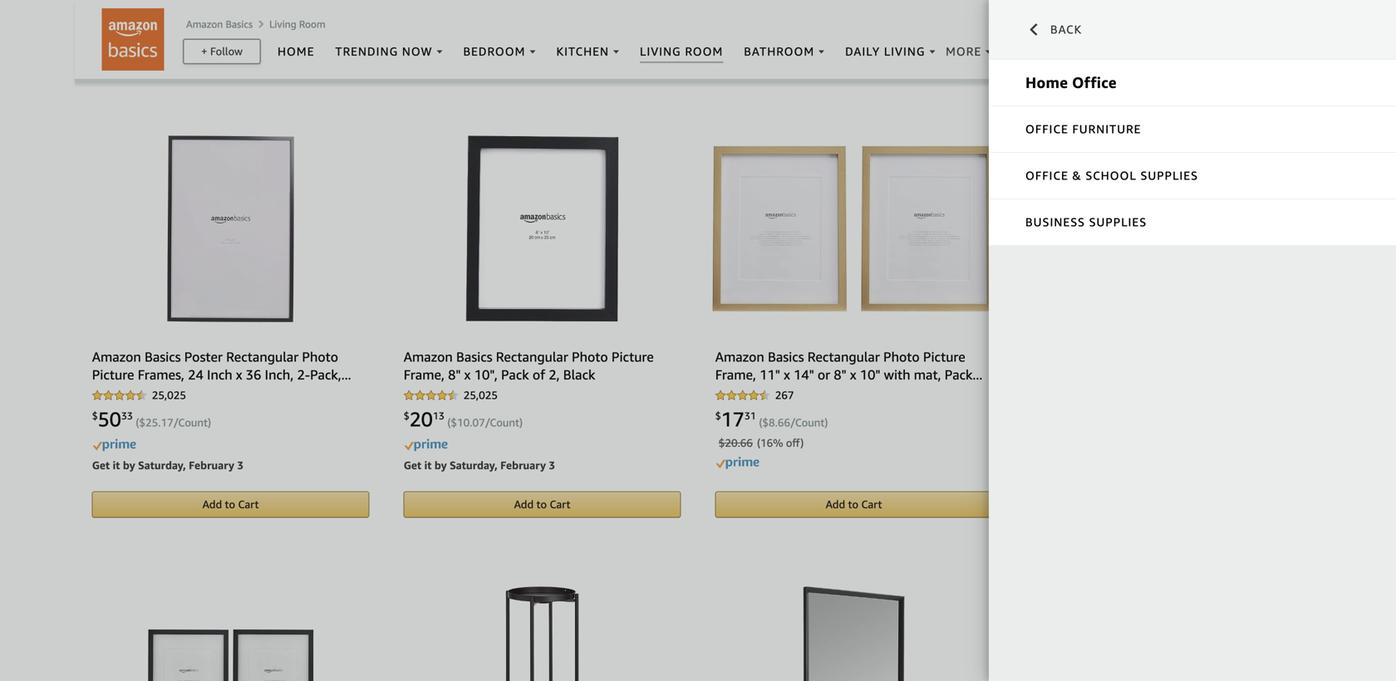 Task type: describe. For each thing, give the bounding box(es) containing it.
by for 20
[[435, 459, 447, 472]]

$ 17 31
[[715, 407, 756, 431]]

1 horizontal spatial 66
[[778, 416, 790, 429]]

$ 20 13
[[404, 407, 445, 431]]

) right 16%
[[801, 437, 804, 450]]

amazon basics logo image
[[102, 8, 164, 71]]

get it by saturday, february 3 for 50
[[92, 459, 244, 472]]

by for 50
[[123, 459, 135, 472]]

3 for 20
[[549, 459, 555, 472]]

1 vertical spatial 66
[[740, 437, 753, 450]]

amazon basics rectangular photo picture frame, 8" x 10", pack of 2, black image
[[466, 135, 619, 322]]

/ for 20
[[485, 416, 490, 429]]

) for ( $ 10 . 07 / count )
[[519, 416, 523, 429]]

saturday, for 20
[[450, 459, 498, 472]]

back to
[[1050, 22, 1107, 36]]

get for 50
[[92, 459, 110, 472]]

left
[[134, 3, 151, 16]]

to
[[1086, 22, 1103, 36]]

count for 50
[[178, 416, 208, 429]]

living room
[[269, 18, 326, 30]]

back to button
[[989, 0, 1396, 60]]

07
[[472, 416, 485, 429]]

3 for 50
[[237, 459, 244, 472]]

february for 50
[[189, 459, 234, 472]]

search image
[[1078, 41, 1098, 61]]

amazon basics rectangular photo picture frame, 11" x 14" or 8" x 10" with mat, pack of 2, gold, 12.28 x 15.18 inches image
[[712, 145, 996, 312]]

( for 8
[[759, 416, 762, 429]]

living
[[269, 18, 296, 30]]

/ for 50
[[173, 416, 178, 429]]

$ right the 13
[[451, 416, 457, 429]]

it for 50
[[113, 459, 120, 472]]

only 20 left in stock - order soon.
[[92, 3, 257, 16]]

$ inside '$ 50 33'
[[92, 410, 98, 422]]

amazon basics rectangular photo picture frame, 8" x 10", pack of 5, black image
[[1050, 135, 1281, 322]]

order
[[201, 3, 227, 16]]

basics
[[226, 18, 253, 30]]

it for 20
[[424, 459, 432, 472]]

count inside ( $ 8 . 66 / count ) $ 20 . 66 ( 16% off )
[[795, 416, 825, 429]]

/ inside ( $ 8 . 66 / count ) $ 20 . 66 ( 16% off )
[[790, 416, 795, 429]]

back for back to
[[1050, 22, 1082, 36]]

25,025 for 20
[[463, 389, 498, 402]]

$ inside the $ 17 31
[[715, 410, 721, 422]]

+
[[201, 45, 207, 58]]

267
[[775, 389, 794, 402]]

count for 20
[[490, 416, 519, 429]]

$ down the $ 17 31
[[719, 437, 725, 450]]

0 horizontal spatial 17
[[161, 416, 173, 429]]

saturday, for 50
[[138, 459, 186, 472]]

amazon
[[186, 18, 223, 30]]

50
[[98, 407, 121, 431]]

+ follow button
[[184, 40, 260, 63]]

soon.
[[230, 3, 257, 16]]

1 horizontal spatial 17
[[721, 407, 745, 431]]

+ follow
[[201, 45, 243, 58]]

$ right 33
[[139, 416, 145, 429]]

Search all Amazon Basics search field
[[1103, 37, 1282, 65]]

$ inside $ 20 13
[[404, 410, 410, 422]]

20 for only 20 left in stock - order soon.
[[118, 3, 131, 16]]

back button
[[989, 0, 1396, 60]]



Task type: locate. For each thing, give the bounding box(es) containing it.
get it by saturday, february 3 for 20
[[404, 459, 555, 472]]

25,025 for 50
[[152, 389, 186, 402]]

.
[[158, 416, 161, 429], [470, 416, 472, 429], [775, 416, 778, 429], [738, 437, 740, 450]]

0 horizontal spatial february
[[189, 459, 234, 472]]

3 count from the left
[[795, 416, 825, 429]]

1 horizontal spatial get
[[404, 459, 421, 472]]

) right 25
[[208, 416, 211, 429]]

25,025 up 07
[[463, 389, 498, 402]]

. right the 13
[[470, 416, 472, 429]]

) for ( $ 8 . 66 / count ) $ 20 . 66 ( 16% off )
[[825, 416, 828, 429]]

20 for $ 20 13
[[410, 407, 433, 431]]

) for ( $ 25 . 17 / count )
[[208, 416, 211, 429]]

( $ 10 . 07 / count )
[[447, 416, 523, 429]]

it down $ 20 13
[[424, 459, 432, 472]]

0 horizontal spatial it
[[113, 459, 120, 472]]

2 / from the left
[[485, 416, 490, 429]]

/ up the off
[[790, 416, 795, 429]]

0 horizontal spatial get it by saturday, february 3
[[92, 459, 244, 472]]

by down '$ 50 33'
[[123, 459, 135, 472]]

0 vertical spatial 20
[[118, 3, 131, 16]]

1 / from the left
[[173, 416, 178, 429]]

saturday,
[[138, 459, 186, 472], [450, 459, 498, 472]]

2 horizontal spatial /
[[790, 416, 795, 429]]

by down $ 20 13
[[435, 459, 447, 472]]

20 left left
[[118, 3, 131, 16]]

( for 10
[[447, 416, 451, 429]]

0 horizontal spatial by
[[123, 459, 135, 472]]

/ right the 10
[[485, 416, 490, 429]]

)
[[208, 416, 211, 429], [519, 416, 523, 429], [825, 416, 828, 429], [801, 437, 804, 450]]

31
[[745, 410, 756, 422]]

66 right 8
[[778, 416, 790, 429]]

in
[[154, 3, 163, 16]]

1 3 from the left
[[237, 459, 244, 472]]

count right 25
[[178, 416, 208, 429]]

0 horizontal spatial 25,025
[[152, 389, 186, 402]]

2 february from the left
[[500, 459, 546, 472]]

. up 16%
[[775, 416, 778, 429]]

amazon basics 11" x 14" rectangular photo picture frame, (8" x 10" with mat), 2-pack, black, 15.2 inch l x 12.2 inch w image
[[137, 587, 324, 681]]

$ left 33
[[92, 410, 98, 422]]

25,025 up ( $ 25 . 17 / count )
[[152, 389, 186, 402]]

1 get from the left
[[92, 459, 110, 472]]

0 horizontal spatial 3
[[237, 459, 244, 472]]

/
[[173, 416, 178, 429], [485, 416, 490, 429], [790, 416, 795, 429]]

) right 8
[[825, 416, 828, 429]]

20
[[118, 3, 131, 16], [410, 407, 433, 431], [725, 437, 738, 450]]

back
[[1050, 22, 1082, 36], [1050, 22, 1082, 36]]

0 horizontal spatial get
[[92, 459, 110, 472]]

1 horizontal spatial 20
[[410, 407, 433, 431]]

1 vertical spatial 20
[[410, 407, 433, 431]]

8
[[769, 416, 775, 429]]

1 horizontal spatial by
[[435, 459, 447, 472]]

0 horizontal spatial 20
[[118, 3, 131, 16]]

1 25,025 from the left
[[152, 389, 186, 402]]

66
[[778, 416, 790, 429], [740, 437, 753, 450]]

0 horizontal spatial 66
[[740, 437, 753, 450]]

0 vertical spatial 66
[[778, 416, 790, 429]]

saturday, down 07
[[450, 459, 498, 472]]

( $ 8 . 66 / count ) $ 20 . 66 ( 16% off )
[[719, 416, 828, 450]]

25
[[145, 416, 158, 429]]

count right 07
[[490, 416, 519, 429]]

1 horizontal spatial 3
[[549, 459, 555, 472]]

1 february from the left
[[189, 459, 234, 472]]

amazon basics
[[186, 18, 253, 30]]

1 by from the left
[[123, 459, 135, 472]]

( $ 25 . 17 / count )
[[136, 416, 211, 429]]

count up the off
[[795, 416, 825, 429]]

2 by from the left
[[435, 459, 447, 472]]

. for 8
[[775, 416, 778, 429]]

get down "50"
[[92, 459, 110, 472]]

33
[[121, 410, 133, 422]]

0 horizontal spatial saturday,
[[138, 459, 186, 472]]

1 saturday, from the left
[[138, 459, 186, 472]]

16%
[[760, 437, 783, 450]]

20 inside ( $ 8 . 66 / count ) $ 20 . 66 ( 16% off )
[[725, 437, 738, 450]]

/ right 25
[[173, 416, 178, 429]]

2 3 from the left
[[549, 459, 555, 472]]

. down the $ 17 31
[[738, 437, 740, 450]]

off
[[786, 437, 801, 450]]

2 vertical spatial 20
[[725, 437, 738, 450]]

1 horizontal spatial count
[[490, 416, 519, 429]]

count
[[178, 416, 208, 429], [490, 416, 519, 429], [795, 416, 825, 429]]

1 horizontal spatial february
[[500, 459, 546, 472]]

20 down the $ 17 31
[[725, 437, 738, 450]]

it
[[113, 459, 120, 472], [424, 459, 432, 472]]

saturday, down 25
[[138, 459, 186, 472]]

2 get it by saturday, february 3 from the left
[[404, 459, 555, 472]]

$
[[92, 410, 98, 422], [404, 410, 410, 422], [715, 410, 721, 422], [139, 416, 145, 429], [451, 416, 457, 429], [762, 416, 769, 429], [719, 437, 725, 450]]

) right 07
[[519, 416, 523, 429]]

february for 20
[[500, 459, 546, 472]]

. right 33
[[158, 416, 161, 429]]

2 it from the left
[[424, 459, 432, 472]]

$ left the 13
[[404, 410, 410, 422]]

13
[[433, 410, 445, 422]]

get for 20
[[404, 459, 421, 472]]

17 right 25
[[161, 416, 173, 429]]

2 horizontal spatial 20
[[725, 437, 738, 450]]

. for 25
[[158, 416, 161, 429]]

1 horizontal spatial saturday,
[[450, 459, 498, 472]]

. for 10
[[470, 416, 472, 429]]

1 get it by saturday, february 3 from the left
[[92, 459, 244, 472]]

0 horizontal spatial /
[[173, 416, 178, 429]]

back for back
[[1050, 22, 1082, 36]]

february
[[189, 459, 234, 472], [500, 459, 546, 472]]

it down '$ 50 33'
[[113, 459, 120, 472]]

get down $ 20 13
[[404, 459, 421, 472]]

follow
[[210, 45, 243, 58]]

february down ( $ 25 . 17 / count )
[[189, 459, 234, 472]]

1 horizontal spatial 25,025
[[463, 389, 498, 402]]

living room link
[[269, 18, 326, 30]]

2 saturday, from the left
[[450, 459, 498, 472]]

17
[[721, 407, 745, 431], [161, 416, 173, 429]]

room
[[299, 18, 326, 30]]

get it by saturday, february 3 down ( $ 25 . 17 / count )
[[92, 459, 244, 472]]

2 count from the left
[[490, 416, 519, 429]]

get
[[92, 459, 110, 472], [404, 459, 421, 472]]

2 25,025 from the left
[[463, 389, 498, 402]]

amazon basics poster rectangular photo picture frames, 24 inch x 36 inch, 2-pack, black image
[[167, 135, 294, 322]]

66 left 16%
[[740, 437, 753, 450]]

$ left the 31
[[715, 410, 721, 422]]

amazon basics round plant stand, black image
[[506, 587, 579, 681]]

1 horizontal spatial /
[[485, 416, 490, 429]]

3 / from the left
[[790, 416, 795, 429]]

17 left 8
[[721, 407, 745, 431]]

-
[[194, 3, 198, 16]]

by
[[123, 459, 135, 472], [435, 459, 447, 472]]

20 left the 10
[[410, 407, 433, 431]]

stock
[[166, 3, 191, 16]]

2 get from the left
[[404, 459, 421, 472]]

2 horizontal spatial count
[[795, 416, 825, 429]]

$ right the 31
[[762, 416, 769, 429]]

get it by saturday, february 3 down 07
[[404, 459, 555, 472]]

( for 25
[[136, 416, 139, 429]]

1 horizontal spatial it
[[424, 459, 432, 472]]

0 horizontal spatial count
[[178, 416, 208, 429]]

amazon basics link
[[186, 18, 253, 30]]

amazon basics rectangular wall mount mirror 24" x 36", peaked trim, black image
[[803, 587, 905, 681]]

10
[[457, 416, 470, 429]]

1 count from the left
[[178, 416, 208, 429]]

25,025
[[152, 389, 186, 402], [463, 389, 498, 402]]

1 horizontal spatial get it by saturday, february 3
[[404, 459, 555, 472]]

get it by saturday, february 3
[[92, 459, 244, 472], [404, 459, 555, 472]]

only
[[92, 3, 115, 16]]

$ 50 33
[[92, 407, 133, 431]]

february down the ( $ 10 . 07 / count ) at the left bottom
[[500, 459, 546, 472]]

1 it from the left
[[113, 459, 120, 472]]

(
[[136, 416, 139, 429], [447, 416, 451, 429], [759, 416, 762, 429], [757, 437, 760, 450]]

3
[[237, 459, 244, 472], [549, 459, 555, 472]]



Task type: vqa. For each thing, say whether or not it's contained in the screenshot.
17 to the right
yes



